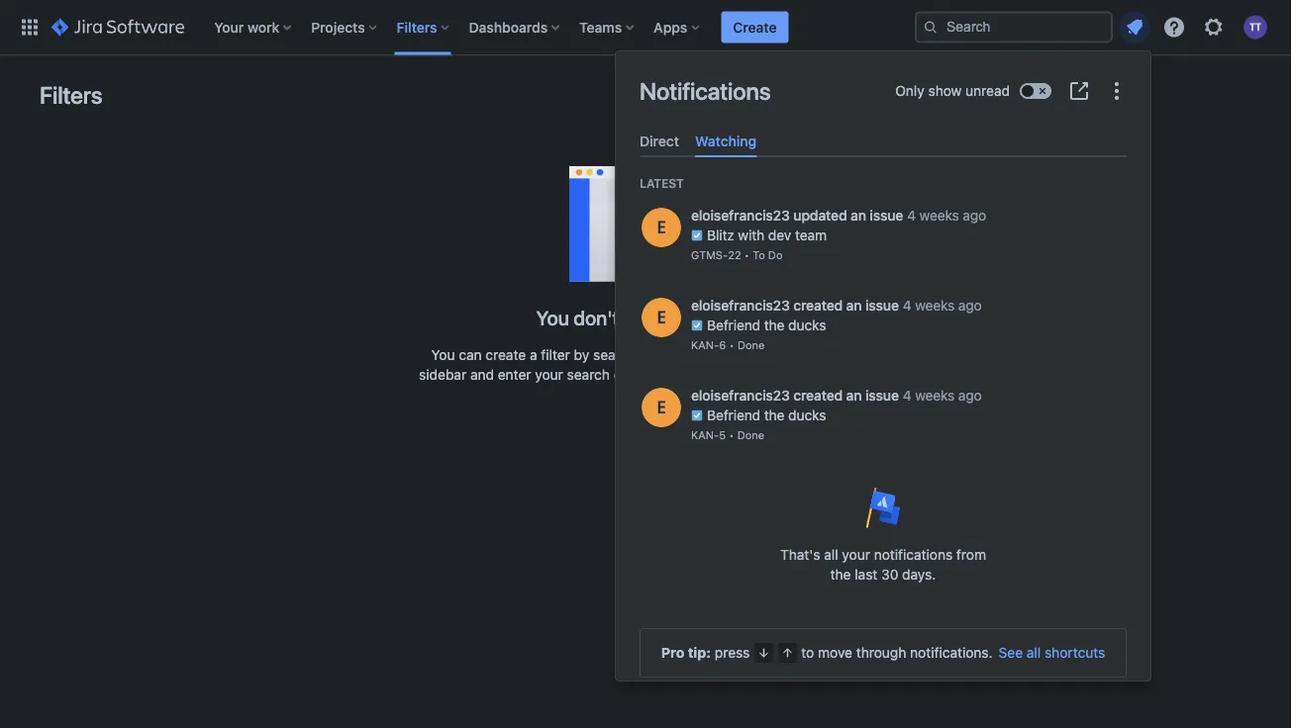 Task type: vqa. For each thing, say whether or not it's contained in the screenshot.
the topmost create
yes



Task type: describe. For each thing, give the bounding box(es) containing it.
unread
[[966, 83, 1010, 99]]

you for you don't have any filters
[[536, 306, 569, 329]]

to for create
[[804, 367, 817, 383]]

direct
[[640, 133, 679, 149]]

notifications
[[640, 77, 771, 105]]

dashboards
[[469, 19, 548, 35]]

filters inside popup button
[[397, 19, 437, 35]]

only show unread
[[895, 83, 1010, 99]]

your inside that's all your notifications from the last 30 days.
[[842, 547, 870, 564]]

see all shortcuts
[[999, 645, 1105, 662]]

notifications
[[874, 547, 953, 564]]

move
[[818, 645, 853, 662]]

and
[[470, 367, 494, 383]]

from inside that's all your notifications from the last 30 days.
[[956, 547, 986, 564]]

filter.
[[629, 387, 662, 403]]

create inside to create a filter.
[[821, 367, 861, 383]]

from inside the from the sidebar and enter your search criteria. then, select
[[806, 347, 835, 363]]

select
[[663, 347, 704, 363]]

3 eloisefrancis23 image from the top
[[642, 388, 681, 428]]

create
[[733, 19, 777, 35]]

issues
[[758, 347, 802, 363]]

to create a filter.
[[629, 367, 872, 403]]

select
[[706, 367, 745, 383]]

search
[[707, 347, 755, 363]]

tab list inside notifications dialog
[[632, 125, 1135, 158]]

work
[[248, 19, 279, 35]]

your inside the from the sidebar and enter your search criteria. then, select
[[535, 367, 563, 383]]

any
[[670, 306, 701, 329]]

filter
[[541, 347, 570, 363]]

see all shortcuts button
[[999, 644, 1105, 664]]

criteria.
[[614, 367, 662, 383]]

watching
[[695, 133, 757, 149]]

teams button
[[573, 11, 642, 43]]

your work
[[214, 19, 279, 35]]

notifications dialog
[[616, 51, 1151, 703]]

your profile and settings image
[[1244, 15, 1267, 39]]

filters button
[[391, 11, 457, 43]]

pro
[[661, 645, 685, 662]]

the inside that's all your notifications from the last 30 days.
[[830, 567, 851, 583]]

you for you can create a filter by searching. select search issues
[[431, 347, 455, 363]]

primary element
[[12, 0, 915, 55]]

through
[[856, 645, 906, 662]]

0 horizontal spatial create
[[486, 347, 526, 363]]

then,
[[666, 367, 702, 383]]

pro tip: press
[[661, 645, 750, 662]]

enter
[[498, 367, 531, 383]]

banner containing your work
[[0, 0, 1291, 55]]

help image
[[1162, 15, 1186, 39]]

have
[[624, 306, 665, 329]]

more image
[[1105, 79, 1129, 103]]

you can create a filter by searching. select search issues
[[431, 347, 802, 363]]

dashboards button
[[463, 11, 568, 43]]

searching.
[[593, 347, 660, 363]]

create button
[[721, 11, 789, 43]]

projects button
[[305, 11, 385, 43]]

apps button
[[648, 11, 707, 43]]

to for move
[[801, 645, 814, 662]]



Task type: locate. For each thing, give the bounding box(es) containing it.
settings image
[[1202, 15, 1226, 39]]

filters right projects popup button
[[397, 19, 437, 35]]

2 eloisefrancis23 image from the top
[[642, 298, 681, 338]]

your
[[535, 367, 563, 383], [842, 547, 870, 564]]

1 vertical spatial you
[[431, 347, 455, 363]]

1 eloisefrancis23 image from the top
[[642, 208, 681, 248]]

eloisefrancis23 image up select
[[642, 298, 681, 338]]

to inside notifications dialog
[[801, 645, 814, 662]]

notifications image
[[1123, 15, 1147, 39]]

1 vertical spatial a
[[865, 367, 872, 383]]

1 vertical spatial your
[[842, 547, 870, 564]]

you up sidebar
[[431, 347, 455, 363]]

to move through notifications.
[[801, 645, 993, 662]]

0 vertical spatial your
[[535, 367, 563, 383]]

all inside button
[[1027, 645, 1041, 662]]

your
[[214, 19, 244, 35]]

all for see
[[1027, 645, 1041, 662]]

filters
[[706, 306, 755, 329]]

the
[[839, 347, 860, 363], [830, 567, 851, 583]]

eloisefrancis23 image
[[642, 208, 681, 248], [642, 298, 681, 338], [642, 388, 681, 428]]

to
[[804, 367, 817, 383], [801, 645, 814, 662]]

to inside to create a filter.
[[804, 367, 817, 383]]

apps
[[654, 19, 688, 35]]

1 horizontal spatial from
[[956, 547, 986, 564]]

see
[[999, 645, 1023, 662]]

latest
[[640, 177, 684, 191]]

eloisefrancis23 image down latest
[[642, 208, 681, 248]]

arrow down image
[[756, 646, 772, 662]]

0 horizontal spatial a
[[530, 347, 537, 363]]

to right arrow up icon on the bottom right
[[801, 645, 814, 662]]

tab list
[[632, 125, 1135, 158]]

Search field
[[915, 11, 1113, 43]]

1 horizontal spatial a
[[865, 367, 872, 383]]

you up filter
[[536, 306, 569, 329]]

0 vertical spatial a
[[530, 347, 537, 363]]

1 horizontal spatial your
[[842, 547, 870, 564]]

filters
[[397, 19, 437, 35], [40, 81, 102, 109]]

show
[[928, 83, 962, 99]]

last
[[855, 567, 878, 583]]

all
[[824, 547, 838, 564], [1027, 645, 1041, 662]]

all right that's
[[824, 547, 838, 564]]

0 vertical spatial the
[[839, 347, 860, 363]]

a inside to create a filter.
[[865, 367, 872, 383]]

open notifications in a new tab image
[[1067, 79, 1091, 103]]

notifications.
[[910, 645, 993, 662]]

you
[[536, 306, 569, 329], [431, 347, 455, 363]]

that's
[[780, 547, 820, 564]]

the right issues on the right top of the page
[[839, 347, 860, 363]]

0 horizontal spatial you
[[431, 347, 455, 363]]

to right select
[[804, 367, 817, 383]]

shortcuts
[[1045, 645, 1105, 662]]

create
[[486, 347, 526, 363], [821, 367, 861, 383]]

banner
[[0, 0, 1291, 55]]

0 vertical spatial create
[[486, 347, 526, 363]]

1 vertical spatial eloisefrancis23 image
[[642, 298, 681, 338]]

1 vertical spatial from
[[956, 547, 986, 564]]

1 vertical spatial all
[[1027, 645, 1041, 662]]

1 vertical spatial filters
[[40, 81, 102, 109]]

projects
[[311, 19, 365, 35]]

0 horizontal spatial all
[[824, 547, 838, 564]]

1 vertical spatial create
[[821, 367, 861, 383]]

your down filter
[[535, 367, 563, 383]]

1 vertical spatial the
[[830, 567, 851, 583]]

1 vertical spatial to
[[801, 645, 814, 662]]

appswitcher icon image
[[18, 15, 42, 39]]

the inside the from the sidebar and enter your search criteria. then, select
[[839, 347, 860, 363]]

0 vertical spatial you
[[536, 306, 569, 329]]

0 vertical spatial from
[[806, 347, 835, 363]]

search
[[567, 367, 610, 383]]

by
[[574, 347, 589, 363]]

arrow up image
[[780, 646, 795, 662]]

0 vertical spatial eloisefrancis23 image
[[642, 208, 681, 248]]

1 horizontal spatial filters
[[397, 19, 437, 35]]

from right notifications
[[956, 547, 986, 564]]

the left last
[[830, 567, 851, 583]]

1 horizontal spatial you
[[536, 306, 569, 329]]

press
[[715, 645, 750, 662]]

all right see
[[1027, 645, 1041, 662]]

filters down appswitcher icon
[[40, 81, 102, 109]]

30
[[881, 567, 898, 583]]

that's all your notifications from the last 30 days.
[[780, 547, 986, 583]]

only
[[895, 83, 925, 99]]

eloisefrancis23 image down the then,
[[642, 388, 681, 428]]

from
[[806, 347, 835, 363], [956, 547, 986, 564]]

don't
[[574, 306, 619, 329]]

your work button
[[208, 11, 299, 43]]

1 horizontal spatial all
[[1027, 645, 1041, 662]]

0 horizontal spatial filters
[[40, 81, 102, 109]]

all for that's
[[824, 547, 838, 564]]

2 vertical spatial eloisefrancis23 image
[[642, 388, 681, 428]]

0 vertical spatial to
[[804, 367, 817, 383]]

sidebar
[[419, 367, 467, 383]]

search image
[[923, 19, 939, 35]]

1 horizontal spatial create
[[821, 367, 861, 383]]

from the sidebar and enter your search criteria. then, select
[[419, 347, 860, 383]]

0 horizontal spatial from
[[806, 347, 835, 363]]

0 vertical spatial all
[[824, 547, 838, 564]]

you don't have any filters
[[536, 306, 755, 329]]

teams
[[579, 19, 622, 35]]

your up last
[[842, 547, 870, 564]]

tip:
[[688, 645, 711, 662]]

days.
[[902, 567, 936, 583]]

all inside that's all your notifications from the last 30 days.
[[824, 547, 838, 564]]

a
[[530, 347, 537, 363], [865, 367, 872, 383]]

jira software image
[[51, 15, 184, 39], [51, 15, 184, 39]]

0 vertical spatial filters
[[397, 19, 437, 35]]

0 horizontal spatial your
[[535, 367, 563, 383]]

tab list containing direct
[[632, 125, 1135, 158]]

can
[[459, 347, 482, 363]]

from right issues on the right top of the page
[[806, 347, 835, 363]]



